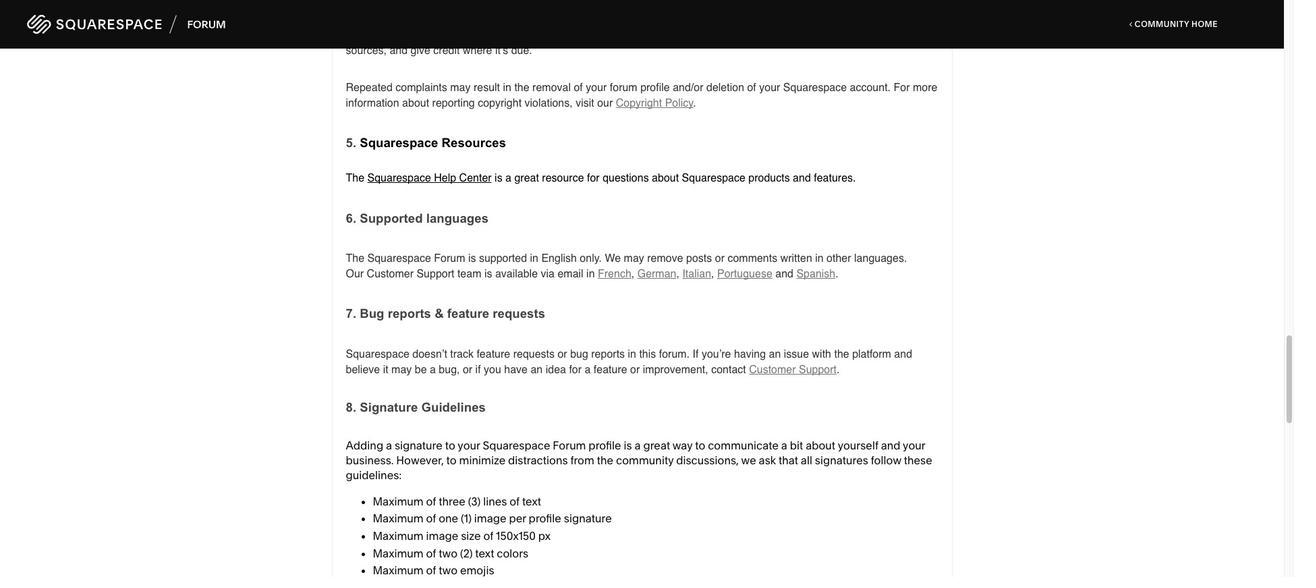 Task type: describe. For each thing, give the bounding box(es) containing it.
5. squarespace resources
[[346, 135, 506, 150]]

signatures
[[815, 453, 869, 467]]

ask inside adding a signature to your squarespace forum profile is a great way to communicate a bit about yourself and your business. however, to minimize distractions from the community discussions, we ask that all signatures follow these guidelines:
[[759, 453, 776, 467]]

from inside if you reference any resources from the forum in other places, such as your own materials, ask the original poster, cite your sources, and give credit where it's due.
[[495, 29, 516, 41]]

be
[[415, 364, 427, 376]]

only.
[[580, 253, 602, 265]]

a right center
[[506, 172, 512, 184]]

account.
[[850, 81, 891, 94]]

squarespace doesn't track feature requests or bug reports in this forum. if you're having an issue with the platform and believe it may be a bug, or if you have an idea for a feature or improvement, contact
[[346, 348, 916, 376]]

complaints
[[396, 81, 447, 94]]

have
[[504, 364, 528, 376]]

english
[[542, 253, 577, 265]]

the up due.
[[519, 29, 534, 41]]

profile inside maximum of three (3) lines of text maximum of one (1) image per profile signature maximum image size of 150x150 px maximum of two (2) text colors
[[529, 512, 562, 526]]

home
[[1192, 19, 1219, 29]]

in inside if you reference any resources from the forum in other places, such as your own materials, ask the original poster, cite your sources, and give credit where it's due.
[[568, 29, 577, 41]]

the left original
[[801, 29, 816, 41]]

of left "two"
[[426, 547, 436, 560]]

2 , from the left
[[677, 268, 680, 280]]

reports inside 'squarespace doesn't track feature requests or bug reports in this forum. if you're having an issue with the platform and believe it may be a bug, or if you have an idea for a feature or improvement, contact'
[[592, 348, 625, 360]]

0 vertical spatial image
[[474, 512, 507, 526]]

with
[[812, 348, 832, 360]]

forum inside the squarespace forum is supported in english only. we may remove posts or comments written in other languages. our customer support team is available via email in french , german , italian , portuguese and spanish .
[[434, 253, 465, 265]]

the for the squarespace help center is a great resource for questions about squarespace products and features.
[[346, 172, 365, 184]]

0 vertical spatial feature
[[447, 307, 489, 321]]

remove
[[648, 253, 684, 265]]

. inside the squarespace forum is supported in english only. we may remove posts or comments written in other languages. our customer support team is available via email in french , german , italian , portuguese and spanish .
[[836, 268, 839, 280]]

all
[[801, 453, 813, 467]]

sources,
[[346, 44, 387, 56]]

may inside 'squarespace doesn't track feature requests or bug reports in this forum. if you're having an issue with the platform and believe it may be a bug, or if you have an idea for a feature or improvement, contact'
[[392, 364, 412, 376]]

forum inside if you reference any resources from the forum in other places, such as your own materials, ask the original poster, cite your sources, and give credit where it's due.
[[537, 29, 565, 41]]

great inside adding a signature to your squarespace forum profile is a great way to communicate a bit about yourself and your business. however, to minimize distractions from the community discussions, we ask that all signatures follow these guidelines:
[[644, 439, 670, 452]]

lines
[[483, 495, 507, 508]]

more
[[913, 81, 938, 94]]

result
[[474, 81, 500, 94]]

if inside 'squarespace doesn't track feature requests or bug reports in this forum. if you're having an issue with the platform and believe it may be a bug, or if you have an idea for a feature or improvement, contact'
[[693, 348, 699, 360]]

of up visit
[[574, 81, 583, 94]]

8. signature guidelines
[[346, 400, 486, 414]]

to left minimize
[[447, 453, 457, 467]]

copyright
[[616, 97, 662, 109]]

squarespace left products
[[682, 172, 746, 184]]

minimize
[[459, 453, 506, 467]]

to up discussions,
[[696, 439, 706, 452]]

due.
[[511, 44, 533, 56]]

business.
[[346, 453, 394, 467]]

cite
[[892, 29, 909, 41]]

in up 'spanish' link
[[816, 253, 824, 265]]

2 maximum from the top
[[373, 512, 424, 526]]

policy
[[665, 97, 694, 109]]

copyright policy link
[[616, 96, 694, 109]]

. for customer support
[[837, 364, 840, 376]]

email
[[558, 268, 584, 280]]

(2)
[[460, 547, 473, 560]]

is inside adding a signature to your squarespace forum profile is a great way to communicate a bit about yourself and your business. however, to minimize distractions from the community discussions, we ask that all signatures follow these guidelines:
[[624, 439, 632, 452]]

portuguese link
[[718, 267, 773, 280]]

portuguese
[[718, 268, 773, 280]]

bug
[[571, 348, 589, 360]]

yourself
[[838, 439, 879, 452]]

you're
[[702, 348, 731, 360]]

it
[[383, 364, 389, 376]]

the squarespace help center is a great resource for questions about squarespace products and features.
[[346, 172, 856, 184]]

languages
[[426, 211, 489, 225]]

these
[[904, 453, 933, 467]]

credit
[[434, 44, 460, 56]]

3 , from the left
[[712, 268, 715, 280]]

6. supported languages
[[346, 211, 489, 225]]

and inside if you reference any resources from the forum in other places, such as your own materials, ask the original poster, cite your sources, and give credit where it's due.
[[390, 44, 408, 56]]

german link
[[638, 267, 677, 280]]

a left bit
[[782, 439, 788, 452]]

your up minimize
[[458, 439, 480, 452]]

copyright policy .
[[616, 97, 696, 109]]

track
[[450, 348, 474, 360]]

&
[[435, 307, 444, 321]]

a up business.
[[386, 439, 392, 452]]

squarespace up squarespace help center link
[[360, 135, 438, 150]]

your right cite
[[912, 29, 933, 41]]

spanish
[[797, 268, 836, 280]]

comments
[[728, 253, 778, 265]]

squarespace inside adding a signature to your squarespace forum profile is a great way to communicate a bit about yourself and your business. however, to minimize distractions from the community discussions, we ask that all signatures follow these guidelines:
[[483, 439, 551, 452]]

a down bug
[[585, 364, 591, 376]]

angle left image
[[1130, 20, 1133, 28]]

is right center
[[495, 172, 503, 184]]

spanish link
[[797, 267, 836, 280]]

px
[[539, 529, 551, 543]]

and right products
[[793, 172, 811, 184]]

the inside repeated complaints may result in the removal of your forum profile and/or deletion of your squarespace account. for more information about reporting copyright violations, visit our
[[515, 81, 530, 94]]

community home
[[1133, 19, 1219, 29]]

1 horizontal spatial customer
[[749, 364, 796, 376]]

5.
[[346, 135, 356, 150]]

150x150
[[496, 529, 536, 543]]

squarespace up supported
[[368, 172, 431, 184]]

bit
[[790, 439, 804, 452]]

violations,
[[525, 97, 573, 109]]

squarespace help center link
[[368, 170, 492, 185]]

deletion
[[707, 81, 745, 94]]

via
[[541, 268, 555, 280]]

(3)
[[468, 495, 481, 508]]

improvement,
[[643, 364, 709, 376]]

resources
[[444, 29, 492, 41]]

the inside adding a signature to your squarespace forum profile is a great way to communicate a bit about yourself and your business. however, to minimize distractions from the community discussions, we ask that all signatures follow these guidelines:
[[597, 453, 614, 467]]

or left if
[[463, 364, 473, 376]]

such
[[644, 29, 667, 41]]

supported
[[360, 211, 423, 225]]

having
[[734, 348, 766, 360]]

is right team on the top of page
[[485, 268, 492, 280]]

7.
[[346, 307, 356, 321]]

our
[[598, 97, 613, 109]]

1 horizontal spatial an
[[769, 348, 781, 360]]

size
[[461, 529, 481, 543]]

0 vertical spatial requests
[[493, 307, 545, 321]]

available
[[495, 268, 538, 280]]

any
[[424, 29, 441, 41]]

for
[[894, 81, 910, 94]]

a right be
[[430, 364, 436, 376]]

discussions,
[[677, 453, 739, 467]]

if inside if you reference any resources from the forum in other places, such as your own materials, ask the original poster, cite your sources, and give credit where it's due.
[[346, 29, 352, 41]]

you inside if you reference any resources from the forum in other places, such as your own materials, ask the original poster, cite your sources, and give credit where it's due.
[[355, 29, 372, 41]]

issue
[[784, 348, 809, 360]]

other inside if you reference any resources from the forum in other places, such as your own materials, ask the original poster, cite your sources, and give credit where it's due.
[[579, 29, 604, 41]]

one
[[439, 512, 459, 526]]

platform
[[853, 348, 892, 360]]

signature inside adding a signature to your squarespace forum profile is a great way to communicate a bit about yourself and your business. however, to minimize distractions from the community discussions, we ask that all signatures follow these guidelines:
[[395, 439, 443, 452]]

1 vertical spatial feature
[[477, 348, 510, 360]]

adding a signature to your squarespace forum profile is a great way to communicate a bit about yourself and your business. however, to minimize distractions from the community discussions, we ask that all signatures follow these guidelines:
[[346, 439, 935, 482]]

signature
[[360, 400, 418, 414]]

guidelines:
[[346, 468, 402, 482]]

community
[[1135, 19, 1190, 29]]

languages.
[[855, 253, 908, 265]]

is up team on the top of page
[[468, 253, 476, 265]]

bug,
[[439, 364, 460, 376]]



Task type: vqa. For each thing, say whether or not it's contained in the screenshot.
you in the "If you reference any resources from the forum in other places, such as your own materials, ask the original poster, cite your sources, and give credit where it's due."
yes



Task type: locate. For each thing, give the bounding box(es) containing it.
1 vertical spatial you
[[484, 364, 501, 376]]

requests down available
[[493, 307, 545, 321]]

, left italian in the right top of the page
[[677, 268, 680, 280]]

original
[[819, 29, 854, 41]]

customer inside the squarespace forum is supported in english only. we may remove posts or comments written in other languages. our customer support team is available via email in french , german , italian , portuguese and spanish .
[[367, 268, 414, 280]]

customer right our
[[367, 268, 414, 280]]

ask right we
[[759, 453, 776, 467]]

however,
[[396, 453, 444, 467]]

of right size
[[484, 529, 494, 543]]

squarespace up it
[[346, 348, 410, 360]]

an left the idea
[[531, 364, 543, 376]]

profile inside repeated complaints may result in the removal of your forum profile and/or deletion of your squarespace account. for more information about reporting copyright violations, visit our
[[641, 81, 670, 94]]

image up "two"
[[426, 529, 459, 543]]

idea
[[546, 364, 566, 376]]

2 vertical spatial profile
[[529, 512, 562, 526]]

1 horizontal spatial profile
[[589, 439, 622, 452]]

feature right &
[[447, 307, 489, 321]]

8.
[[346, 400, 356, 414]]

about inside repeated complaints may result in the removal of your forum profile and/or deletion of your squarespace account. for more information about reporting copyright violations, visit our
[[402, 97, 429, 109]]

way
[[673, 439, 693, 452]]

image down lines
[[474, 512, 507, 526]]

the up our
[[346, 253, 365, 265]]

two
[[439, 547, 458, 560]]

the up the copyright
[[515, 81, 530, 94]]

1 vertical spatial may
[[624, 253, 645, 265]]

support inside the squarespace forum is supported in english only. we may remove posts or comments written in other languages. our customer support team is available via email in french , german , italian , portuguese and spanish .
[[417, 268, 455, 280]]

may up reporting
[[450, 81, 471, 94]]

0 horizontal spatial image
[[426, 529, 459, 543]]

feature
[[447, 307, 489, 321], [477, 348, 510, 360], [594, 364, 628, 376]]

the for the squarespace forum is supported in english only. we may remove posts or comments written in other languages. our customer support team is available via email in french , german , italian , portuguese and spanish .
[[346, 253, 365, 265]]

maximum
[[373, 495, 424, 508], [373, 512, 424, 526], [373, 529, 424, 543], [373, 547, 424, 560]]

2 horizontal spatial profile
[[641, 81, 670, 94]]

other inside the squarespace forum is supported in english only. we may remove posts or comments written in other languages. our customer support team is available via email in french , german , italian , portuguese and spanish .
[[827, 253, 852, 265]]

for right resource
[[587, 172, 600, 184]]

2 vertical spatial about
[[806, 439, 836, 452]]

requests
[[493, 307, 545, 321], [513, 348, 555, 360]]

an
[[769, 348, 781, 360], [531, 364, 543, 376]]

forum up copyright
[[610, 81, 638, 94]]

0 vertical spatial reports
[[388, 307, 431, 321]]

0 horizontal spatial may
[[392, 364, 412, 376]]

of up per
[[510, 495, 520, 508]]

1 vertical spatial image
[[426, 529, 459, 543]]

1 horizontal spatial signature
[[564, 512, 612, 526]]

, left the german
[[632, 268, 635, 280]]

where
[[463, 44, 492, 56]]

0 horizontal spatial about
[[402, 97, 429, 109]]

your right as
[[685, 29, 706, 41]]

1 vertical spatial an
[[531, 364, 543, 376]]

customer
[[367, 268, 414, 280], [749, 364, 796, 376]]

0 vertical spatial support
[[417, 268, 455, 280]]

0 vertical spatial signature
[[395, 439, 443, 452]]

2 the from the top
[[346, 253, 365, 265]]

1 horizontal spatial may
[[450, 81, 471, 94]]

squarespace inside 'squarespace doesn't track feature requests or bug reports in this forum. if you're having an issue with the platform and believe it may be a bug, or if you have an idea for a feature or improvement, contact'
[[346, 348, 410, 360]]

1 vertical spatial the
[[346, 253, 365, 265]]

0 vertical spatial if
[[346, 29, 352, 41]]

information
[[346, 97, 399, 109]]

signature
[[395, 439, 443, 452], [564, 512, 612, 526]]

or inside the squarespace forum is supported in english only. we may remove posts or comments written in other languages. our customer support team is available via email in french , german , italian , portuguese and spanish .
[[715, 253, 725, 265]]

0 vertical spatial text
[[522, 495, 541, 508]]

0 horizontal spatial forum
[[434, 253, 465, 265]]

0 vertical spatial forum
[[434, 253, 465, 265]]

your up our
[[586, 81, 607, 94]]

1 vertical spatial customer
[[749, 364, 796, 376]]

4 maximum from the top
[[373, 547, 424, 560]]

1 vertical spatial forum
[[553, 439, 586, 452]]

squarespace inside repeated complaints may result in the removal of your forum profile and/or deletion of your squarespace account. for more information about reporting copyright violations, visit our
[[784, 81, 847, 94]]

from inside adding a signature to your squarespace forum profile is a great way to communicate a bit about yourself and your business. however, to minimize distractions from the community discussions, we ask that all signatures follow these guidelines:
[[571, 453, 595, 467]]

a up "community"
[[635, 439, 641, 452]]

forum.
[[659, 348, 690, 360]]

0 horizontal spatial from
[[495, 29, 516, 41]]

1 horizontal spatial other
[[827, 253, 852, 265]]

0 horizontal spatial support
[[417, 268, 455, 280]]

french
[[598, 268, 632, 280]]

1 horizontal spatial if
[[693, 348, 699, 360]]

removal
[[533, 81, 571, 94]]

0 horizontal spatial if
[[346, 29, 352, 41]]

is
[[495, 172, 503, 184], [468, 253, 476, 265], [485, 268, 492, 280], [624, 439, 632, 452]]

resources
[[442, 135, 506, 150]]

feature right the idea
[[594, 364, 628, 376]]

ask right materials,
[[781, 29, 798, 41]]

0 horizontal spatial great
[[515, 172, 539, 184]]

an left issue on the right bottom of the page
[[769, 348, 781, 360]]

if left you're
[[693, 348, 699, 360]]

1 , from the left
[[632, 268, 635, 280]]

the right with
[[835, 348, 850, 360]]

the squarespace forum is supported in english only. we may remove posts or comments written in other languages. our customer support team is available via email in french , german , italian , portuguese and spanish .
[[346, 253, 908, 280]]

0 horizontal spatial ask
[[759, 453, 776, 467]]

poster,
[[857, 29, 889, 41]]

great left resource
[[515, 172, 539, 184]]

profile
[[641, 81, 670, 94], [589, 439, 622, 452], [529, 512, 562, 526]]

about inside adding a signature to your squarespace forum profile is a great way to communicate a bit about yourself and your business. however, to minimize distractions from the community discussions, we ask that all signatures follow these guidelines:
[[806, 439, 836, 452]]

contact
[[712, 364, 746, 376]]

in up the copyright
[[503, 81, 512, 94]]

and inside adding a signature to your squarespace forum profile is a great way to communicate a bit about yourself and your business. however, to minimize distractions from the community discussions, we ask that all signatures follow these guidelines:
[[881, 439, 901, 452]]

from right distractions
[[571, 453, 595, 467]]

customer support .
[[749, 364, 843, 376]]

1 vertical spatial profile
[[589, 439, 622, 452]]

.
[[694, 97, 696, 109], [836, 268, 839, 280], [837, 364, 840, 376]]

1 vertical spatial forum
[[610, 81, 638, 94]]

adding
[[346, 439, 384, 452]]

or left bug
[[558, 348, 568, 360]]

per
[[509, 512, 526, 526]]

or down this
[[631, 364, 640, 376]]

the inside 'squarespace doesn't track feature requests or bug reports in this forum. if you're having an issue with the platform and believe it may be a bug, or if you have an idea for a feature or improvement, contact'
[[835, 348, 850, 360]]

0 vertical spatial from
[[495, 29, 516, 41]]

give
[[411, 44, 431, 56]]

2 horizontal spatial ,
[[712, 268, 715, 280]]

help
[[434, 172, 456, 184]]

about up 'all'
[[806, 439, 836, 452]]

(1)
[[461, 512, 472, 526]]

0 horizontal spatial text
[[475, 547, 494, 560]]

customer down having
[[749, 364, 796, 376]]

text right (2)
[[475, 547, 494, 560]]

1 maximum from the top
[[373, 495, 424, 508]]

and down written
[[776, 268, 794, 280]]

from up it's
[[495, 29, 516, 41]]

written
[[781, 253, 813, 265]]

signature inside maximum of three (3) lines of text maximum of one (1) image per profile signature maximum image size of 150x150 px maximum of two (2) text colors
[[564, 512, 612, 526]]

and inside the squarespace forum is supported in english only. we may remove posts or comments written in other languages. our customer support team is available via email in french , german , italian , portuguese and spanish .
[[776, 268, 794, 280]]

0 horizontal spatial reports
[[388, 307, 431, 321]]

0 vertical spatial the
[[346, 172, 365, 184]]

our
[[346, 268, 364, 280]]

forum inside repeated complaints may result in the removal of your forum profile and/or deletion of your squarespace account. for more information about reporting copyright violations, visit our
[[610, 81, 638, 94]]

center
[[459, 172, 492, 184]]

that
[[779, 453, 799, 467]]

0 vertical spatial profile
[[641, 81, 670, 94]]

1 horizontal spatial great
[[644, 439, 670, 452]]

0 horizontal spatial an
[[531, 364, 543, 376]]

own
[[709, 29, 728, 41]]

1 vertical spatial .
[[836, 268, 839, 280]]

0 horizontal spatial you
[[355, 29, 372, 41]]

reports right bug
[[592, 348, 625, 360]]

of left one
[[426, 512, 436, 526]]

squarespace forum image
[[27, 12, 226, 36]]

in inside 'squarespace doesn't track feature requests or bug reports in this forum. if you're having an issue with the platform and believe it may be a bug, or if you have an idea for a feature or improvement, contact'
[[628, 348, 637, 360]]

maximum of three (3) lines of text maximum of one (1) image per profile signature maximum image size of 150x150 px maximum of two (2) text colors
[[373, 495, 612, 560]]

requests up have
[[513, 348, 555, 360]]

team
[[458, 268, 482, 280]]

1 vertical spatial if
[[693, 348, 699, 360]]

0 vertical spatial an
[[769, 348, 781, 360]]

2 vertical spatial may
[[392, 364, 412, 376]]

questions
[[603, 172, 649, 184]]

0 vertical spatial forum
[[537, 29, 565, 41]]

0 horizontal spatial forum
[[537, 29, 565, 41]]

1 vertical spatial requests
[[513, 348, 555, 360]]

1 horizontal spatial ask
[[781, 29, 798, 41]]

squarespace inside the squarespace forum is supported in english only. we may remove posts or comments written in other languages. our customer support team is available via email in french , german , italian , portuguese and spanish .
[[368, 253, 431, 265]]

may right it
[[392, 364, 412, 376]]

1 horizontal spatial forum
[[610, 81, 638, 94]]

profile up copyright policy link
[[641, 81, 670, 94]]

0 vertical spatial customer
[[367, 268, 414, 280]]

0 vertical spatial you
[[355, 29, 372, 41]]

for inside 'squarespace doesn't track feature requests or bug reports in this forum. if you're having an issue with the platform and believe it may be a bug, or if you have an idea for a feature or improvement, contact'
[[569, 364, 582, 376]]

profile inside adding a signature to your squarespace forum profile is a great way to communicate a bit about yourself and your business. however, to minimize distractions from the community discussions, we ask that all signatures follow these guidelines:
[[589, 439, 622, 452]]

squarespace down supported
[[368, 253, 431, 265]]

may
[[450, 81, 471, 94], [624, 253, 645, 265], [392, 364, 412, 376]]

requests inside 'squarespace doesn't track feature requests or bug reports in this forum. if you're having an issue with the platform and believe it may be a bug, or if you have an idea for a feature or improvement, contact'
[[513, 348, 555, 360]]

may inside repeated complaints may result in the removal of your forum profile and/or deletion of your squarespace account. for more information about reporting copyright violations, visit our
[[450, 81, 471, 94]]

0 vertical spatial .
[[694, 97, 696, 109]]

about down complaints
[[402, 97, 429, 109]]

copyright
[[478, 97, 522, 109]]

about right questions
[[652, 172, 679, 184]]

about
[[402, 97, 429, 109], [652, 172, 679, 184], [806, 439, 836, 452]]

or right posts
[[715, 253, 725, 265]]

1 horizontal spatial for
[[587, 172, 600, 184]]

you right if
[[484, 364, 501, 376]]

1 the from the top
[[346, 172, 365, 184]]

other up 'spanish' link
[[827, 253, 852, 265]]

feature up if
[[477, 348, 510, 360]]

distractions
[[508, 453, 568, 467]]

1 vertical spatial reports
[[592, 348, 625, 360]]

forum up distractions
[[553, 439, 586, 452]]

we
[[605, 253, 621, 265]]

1 vertical spatial ask
[[759, 453, 776, 467]]

your right deletion
[[760, 81, 781, 94]]

profile up px
[[529, 512, 562, 526]]

1 vertical spatial for
[[569, 364, 582, 376]]

1 vertical spatial great
[[644, 439, 670, 452]]

support down with
[[799, 364, 837, 376]]

0 vertical spatial may
[[450, 81, 471, 94]]

0 horizontal spatial customer
[[367, 268, 414, 280]]

ask inside if you reference any resources from the forum in other places, such as your own materials, ask the original poster, cite your sources, and give credit where it's due.
[[781, 29, 798, 41]]

0 horizontal spatial other
[[579, 29, 604, 41]]

german
[[638, 268, 677, 280]]

if up sources,
[[346, 29, 352, 41]]

0 vertical spatial other
[[579, 29, 604, 41]]

resource
[[542, 172, 584, 184]]

0 vertical spatial about
[[402, 97, 429, 109]]

to down guidelines on the left of the page
[[445, 439, 456, 452]]

1 vertical spatial text
[[475, 547, 494, 560]]

the inside the squarespace forum is supported in english only. we may remove posts or comments written in other languages. our customer support team is available via email in french , german , italian , portuguese and spanish .
[[346, 253, 365, 265]]

reports
[[388, 307, 431, 321], [592, 348, 625, 360]]

guidelines
[[422, 400, 486, 414]]

0 horizontal spatial for
[[569, 364, 582, 376]]

of left three
[[426, 495, 436, 508]]

the
[[346, 172, 365, 184], [346, 253, 365, 265]]

squarespace
[[784, 81, 847, 94], [360, 135, 438, 150], [368, 172, 431, 184], [682, 172, 746, 184], [368, 253, 431, 265], [346, 348, 410, 360], [483, 439, 551, 452]]

and inside 'squarespace doesn't track feature requests or bug reports in this forum. if you're having an issue with the platform and believe it may be a bug, or if you have an idea for a feature or improvement, contact'
[[895, 348, 913, 360]]

1 vertical spatial from
[[571, 453, 595, 467]]

1 horizontal spatial from
[[571, 453, 595, 467]]

may inside the squarespace forum is supported in english only. we may remove posts or comments written in other languages. our customer support team is available via email in french , german , italian , portuguese and spanish .
[[624, 253, 645, 265]]

to
[[445, 439, 456, 452], [696, 439, 706, 452], [447, 453, 457, 467]]

forum
[[537, 29, 565, 41], [610, 81, 638, 94]]

1 horizontal spatial you
[[484, 364, 501, 376]]

in left places,
[[568, 29, 577, 41]]

0 horizontal spatial profile
[[529, 512, 562, 526]]

in inside repeated complaints may result in the removal of your forum profile and/or deletion of your squarespace account. for more information about reporting copyright violations, visit our
[[503, 81, 512, 94]]

doesn't
[[413, 348, 447, 360]]

in down only.
[[587, 268, 595, 280]]

2 horizontal spatial about
[[806, 439, 836, 452]]

three
[[439, 495, 466, 508]]

1 vertical spatial signature
[[564, 512, 612, 526]]

1 horizontal spatial image
[[474, 512, 507, 526]]

other left places,
[[579, 29, 604, 41]]

visit
[[576, 97, 595, 109]]

of
[[574, 81, 583, 94], [748, 81, 757, 94], [426, 495, 436, 508], [510, 495, 520, 508], [426, 512, 436, 526], [484, 529, 494, 543], [426, 547, 436, 560]]

and down reference
[[390, 44, 408, 56]]

forum up removal
[[537, 29, 565, 41]]

1 vertical spatial support
[[799, 364, 837, 376]]

0 horizontal spatial ,
[[632, 268, 635, 280]]

the left "community"
[[597, 453, 614, 467]]

your up these
[[903, 439, 926, 452]]

text up per
[[522, 495, 541, 508]]

follow
[[871, 453, 902, 467]]

if
[[346, 29, 352, 41], [693, 348, 699, 360]]

1 horizontal spatial forum
[[553, 439, 586, 452]]

for down bug
[[569, 364, 582, 376]]

, down posts
[[712, 268, 715, 280]]

the down 5.
[[346, 172, 365, 184]]

0 horizontal spatial signature
[[395, 439, 443, 452]]

2 vertical spatial feature
[[594, 364, 628, 376]]

1 horizontal spatial about
[[652, 172, 679, 184]]

and up follow
[[881, 439, 901, 452]]

2 vertical spatial .
[[837, 364, 840, 376]]

great up "community"
[[644, 439, 670, 452]]

reports left &
[[388, 307, 431, 321]]

3 maximum from the top
[[373, 529, 424, 543]]

squarespace up distractions
[[483, 439, 551, 452]]

1 vertical spatial other
[[827, 253, 852, 265]]

1 horizontal spatial ,
[[677, 268, 680, 280]]

may right "we"
[[624, 253, 645, 265]]

1 horizontal spatial reports
[[592, 348, 625, 360]]

0 vertical spatial great
[[515, 172, 539, 184]]

1 horizontal spatial support
[[799, 364, 837, 376]]

colors
[[497, 547, 529, 560]]

support left team on the top of page
[[417, 268, 455, 280]]

you inside 'squarespace doesn't track feature requests or bug reports in this forum. if you're having an issue with the platform and believe it may be a bug, or if you have an idea for a feature or improvement, contact'
[[484, 364, 501, 376]]

the
[[519, 29, 534, 41], [801, 29, 816, 41], [515, 81, 530, 94], [835, 348, 850, 360], [597, 453, 614, 467]]

. for copyright policy
[[694, 97, 696, 109]]

forum inside adding a signature to your squarespace forum profile is a great way to communicate a bit about yourself and your business. however, to minimize distractions from the community discussions, we ask that all signatures follow these guidelines:
[[553, 439, 586, 452]]

1 horizontal spatial text
[[522, 495, 541, 508]]

and right platform
[[895, 348, 913, 360]]

french link
[[598, 267, 632, 280]]

forum
[[434, 253, 465, 265], [553, 439, 586, 452]]

forum up team on the top of page
[[434, 253, 465, 265]]

bug
[[360, 307, 384, 321]]

0 vertical spatial ask
[[781, 29, 798, 41]]

of right deletion
[[748, 81, 757, 94]]

1 vertical spatial about
[[652, 172, 679, 184]]

in left this
[[628, 348, 637, 360]]

products
[[749, 172, 790, 184]]

,
[[632, 268, 635, 280], [677, 268, 680, 280], [712, 268, 715, 280]]

0 vertical spatial for
[[587, 172, 600, 184]]

your
[[685, 29, 706, 41], [912, 29, 933, 41], [586, 81, 607, 94], [760, 81, 781, 94], [458, 439, 480, 452], [903, 439, 926, 452]]

posts
[[687, 253, 712, 265]]

profile up "community"
[[589, 439, 622, 452]]

you up sources,
[[355, 29, 372, 41]]

in up available
[[530, 253, 539, 265]]

2 horizontal spatial may
[[624, 253, 645, 265]]



